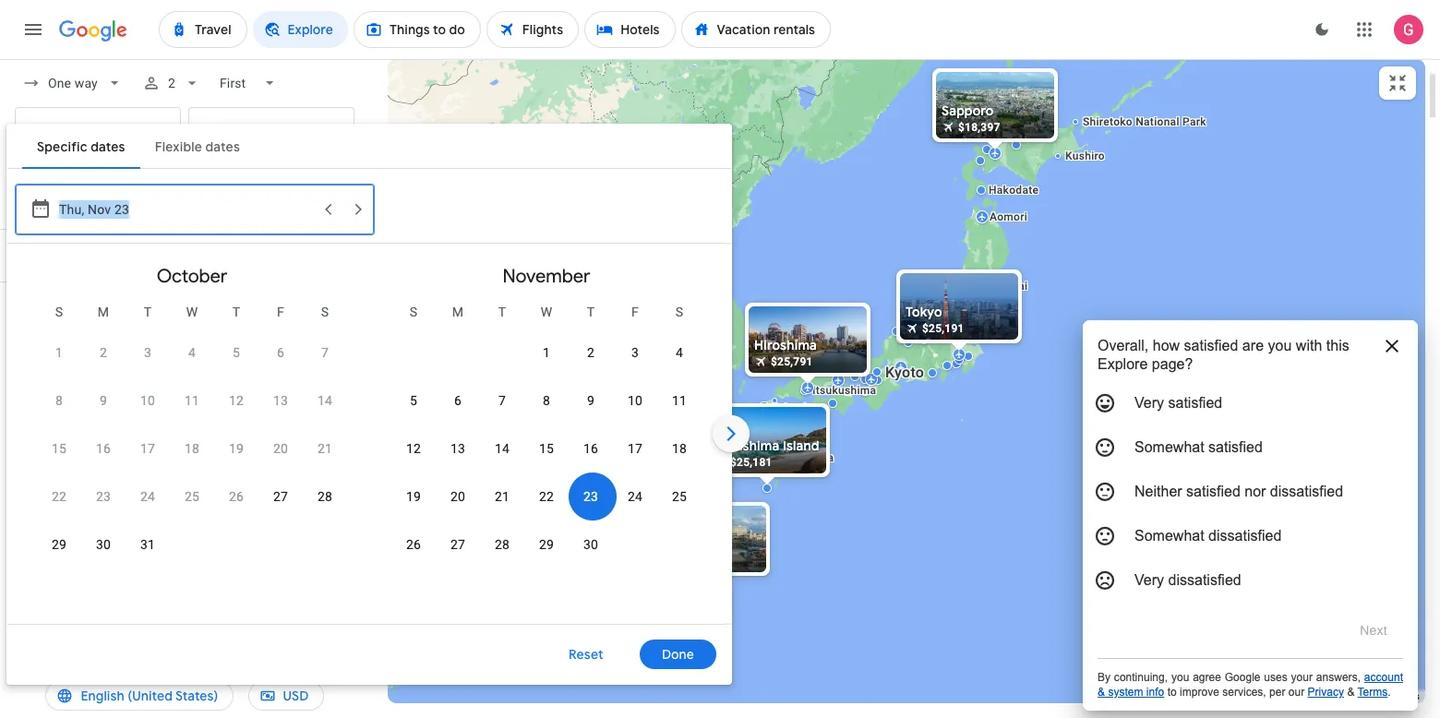 Task type: vqa. For each thing, say whether or not it's contained in the screenshot.


Task type: locate. For each thing, give the bounding box(es) containing it.
3 for october
[[144, 345, 151, 360]]

2 3 button from the left
[[613, 331, 657, 375]]

tokyo
[[906, 304, 942, 320], [145, 339, 186, 357]]

$25,191 left nikko
[[922, 322, 965, 335]]

google,
[[1287, 692, 1319, 702]]

1 22 from the left
[[52, 489, 67, 504]]

2 button for november
[[569, 331, 613, 375]]

10 right hr
[[303, 696, 317, 709]]

fri, oct 6 element
[[277, 343, 284, 362]]

tokyo inside the map region
[[906, 304, 942, 320]]

2 4 from the left
[[676, 345, 683, 360]]

thu, nov 30 element
[[584, 536, 598, 554]]

5 inside november row group
[[410, 393, 417, 408]]

25 for the wed, oct 25 'element'
[[185, 489, 200, 504]]

4 button right fri, nov 3 element
[[657, 331, 702, 375]]

0 vertical spatial kyoto
[[885, 364, 925, 381]]

20 button right sun, nov 19 element
[[436, 475, 480, 519]]

18 button right tue, oct 17 element
[[170, 427, 214, 471]]

7 inside row
[[499, 393, 506, 408]]

sun, nov 26 element
[[406, 536, 421, 554]]

kyoto inside 'button'
[[145, 476, 185, 494]]

results
[[296, 298, 331, 311]]

2 inside october row group
[[100, 345, 107, 360]]

15 button left mon, oct 16 element
[[37, 427, 81, 471]]

0 horizontal spatial 28 button
[[303, 475, 347, 519]]

0 horizontal spatial 18 button
[[170, 427, 214, 471]]

9 inside november row group
[[587, 393, 595, 408]]

1 horizontal spatial 23
[[584, 489, 598, 504]]

0 horizontal spatial 26
[[229, 489, 244, 504]]

18 button right the fri, nov 17 element
[[657, 427, 702, 471]]

12 inside october row group
[[229, 393, 244, 408]]

1 horizontal spatial 24
[[628, 489, 643, 504]]

21 button
[[303, 427, 347, 471], [480, 475, 524, 519]]

24 button inside october row group
[[126, 475, 170, 519]]

28 for sat, oct 28 element
[[318, 489, 332, 504]]

m up mon, oct 2 element
[[98, 305, 109, 319]]

2 1 from the left
[[543, 345, 550, 360]]

t
[[144, 305, 152, 319], [232, 305, 240, 319], [498, 305, 506, 319], [587, 305, 595, 319]]

19 inside november row group
[[406, 489, 421, 504]]

thu, oct 5 element
[[233, 343, 240, 362]]

0 horizontal spatial 10
[[140, 393, 155, 408]]

1 horizontal spatial 2 button
[[569, 331, 613, 375]]

6 inside november row group
[[454, 393, 462, 408]]

28 button
[[303, 475, 347, 519], [480, 523, 524, 567]]

row
[[37, 321, 347, 377], [524, 321, 702, 377], [37, 377, 347, 425], [392, 377, 702, 425], [37, 425, 347, 473], [392, 425, 702, 473], [37, 473, 347, 521], [392, 473, 702, 521], [37, 521, 170, 569], [392, 521, 613, 569]]

0 horizontal spatial 25
[[185, 489, 200, 504]]

2 17 button from the left
[[613, 427, 657, 471]]

19 button left fri, oct 20 element
[[214, 427, 259, 471]]

31
[[140, 537, 155, 552]]

5
[[233, 345, 240, 360], [410, 393, 417, 408]]

10 inside november row group
[[628, 393, 643, 408]]

kyoto
[[885, 364, 925, 381], [145, 476, 185, 494]]

2 button right sun, oct 1 element
[[81, 331, 126, 375]]

1 horizontal spatial tokyo
[[906, 304, 942, 320]]

1 vertical spatial 20
[[451, 489, 465, 504]]

1 vertical spatial $25,191
[[295, 404, 339, 421]]

1 vertical spatial 12
[[406, 441, 421, 456]]

25 button right tue, oct 24 element at the bottom of the page
[[170, 475, 214, 519]]

0 horizontal spatial 15 button
[[37, 427, 81, 471]]

11 right "fri, nov 10" element
[[672, 393, 687, 408]]

3 for november
[[632, 345, 639, 360]]

19 button
[[214, 427, 259, 471], [392, 475, 436, 519]]

20 inside october row group
[[273, 441, 288, 456]]

10 left the sat, nov 11 element
[[628, 393, 643, 408]]

27
[[273, 489, 288, 504], [451, 537, 465, 552]]

1 8 button from the left
[[37, 379, 81, 423]]

1 horizontal spatial 20 button
[[436, 475, 480, 519]]

tue, oct 3 element
[[144, 343, 151, 362]]

23
[[96, 489, 111, 504], [584, 489, 598, 504]]

1 f from the left
[[277, 305, 284, 319]]

8
[[55, 393, 63, 408], [543, 393, 550, 408]]

view smaller map image
[[1387, 72, 1409, 94]]

17 right thu, nov 16 element
[[628, 441, 643, 456]]

30 right the sun, oct 29 element
[[96, 537, 111, 552]]

20 inside november row group
[[451, 489, 465, 504]]

24
[[140, 489, 155, 504], [628, 489, 643, 504]]

1 vertical spatial 21
[[495, 489, 510, 504]]

17 left 'wed, oct 18' element
[[140, 441, 155, 456]]

1 button for november
[[524, 331, 569, 375]]

wed, nov 8 element
[[543, 392, 550, 410]]

16
[[96, 441, 111, 456], [584, 441, 598, 456]]

sat, oct 21 element
[[318, 440, 332, 458]]

8 button
[[37, 379, 81, 423], [524, 379, 569, 423]]

sun, oct 29 element
[[52, 536, 67, 554]]

1 button left mon, oct 2 element
[[37, 331, 81, 375]]

1 29 from the left
[[52, 537, 67, 552]]

20 button
[[259, 427, 303, 471], [436, 475, 480, 519]]

1 horizontal spatial kyoto
[[885, 364, 925, 381]]

0 vertical spatial 27
[[273, 489, 288, 504]]

10
[[140, 393, 155, 408], [628, 393, 643, 408], [303, 696, 317, 709]]

18 left hr
[[274, 696, 287, 709]]

thu, nov 9 element
[[587, 392, 595, 410]]

17 inside october row group
[[140, 441, 155, 456]]

19
[[229, 441, 244, 456], [406, 489, 421, 504]]

9
[[100, 393, 107, 408], [587, 393, 595, 408]]

f up fri, nov 3 element
[[632, 305, 639, 319]]

14 inside october row group
[[318, 393, 332, 408]]

english
[[81, 688, 124, 705]]

16 left tue, oct 17 element
[[96, 441, 111, 456]]

25 button
[[170, 475, 214, 519], [657, 475, 702, 519]]

2 3 from the left
[[632, 345, 639, 360]]

english (united states) button
[[46, 674, 233, 718]]

6 button right sun, nov 5 'element' at the left
[[436, 379, 480, 423]]

17 button left 'wed, oct 18' element
[[126, 427, 170, 471]]

f for october
[[277, 305, 284, 319]]

0 horizontal spatial 23 button
[[81, 475, 126, 519]]

1 3 button from the left
[[126, 331, 170, 375]]

1 horizontal spatial 28
[[495, 537, 510, 552]]

17 inside november row group
[[628, 441, 643, 456]]

0 horizontal spatial 21
[[318, 441, 332, 456]]

m
[[98, 305, 109, 319], [452, 305, 464, 319]]

2 30 from the left
[[584, 537, 598, 552]]

0 horizontal spatial 11
[[185, 393, 200, 408]]

0 horizontal spatial 29
[[52, 537, 67, 552]]

tokyo up kanazawa
[[906, 304, 942, 320]]

3 left the wed, oct 4 element
[[144, 345, 151, 360]]

13 for fri, oct 13 element
[[273, 393, 288, 408]]

1 inside november row group
[[543, 345, 550, 360]]

2 30 button from the left
[[569, 523, 613, 567]]

4 t from the left
[[587, 305, 595, 319]]

28 right fri, oct 27 element
[[318, 489, 332, 504]]

itsukushima
[[813, 384, 877, 397]]

tue, nov 7 element
[[499, 392, 506, 410]]

terms
[[1393, 692, 1420, 702]]

29 for wed, nov 29 element
[[539, 537, 554, 552]]

26 inside october row group
[[229, 489, 244, 504]]

17 button
[[126, 427, 170, 471], [613, 427, 657, 471]]

sun, oct 1 element
[[55, 343, 63, 362]]

1 1 button from the left
[[37, 331, 81, 375]]

2 for thu, nov 2 element
[[587, 345, 595, 360]]

13 for mon, nov 13 'element'
[[451, 441, 465, 456]]

2 11 from the left
[[672, 393, 687, 408]]

17 button inside november row group
[[613, 427, 657, 471]]

0 vertical spatial 26
[[229, 489, 244, 504]]

22
[[52, 489, 67, 504], [539, 489, 554, 504]]

18 button
[[170, 427, 214, 471], [657, 427, 702, 471]]

8 for "sun, oct 8" element
[[55, 393, 63, 408]]

1 11 from the left
[[185, 393, 200, 408]]

26 for thu, oct 26 element
[[229, 489, 244, 504]]

21 for sat, oct 21 element
[[318, 441, 332, 456]]

25 inside october row group
[[185, 489, 200, 504]]

21 button down 25191 us dollars text box
[[303, 427, 347, 471]]

s
[[55, 305, 63, 319], [321, 305, 329, 319], [410, 305, 418, 319], [676, 305, 684, 319]]

2 2 button from the left
[[569, 331, 613, 375]]

2 inside popup button
[[168, 76, 175, 90]]

sat, nov 18 element
[[672, 440, 687, 458]]

20 right sun, nov 19 element
[[451, 489, 465, 504]]

9 button
[[81, 379, 126, 423], [569, 379, 613, 423]]

2 1 button from the left
[[524, 331, 569, 375]]

24 button right mon, oct 23 element
[[126, 475, 170, 519]]

10 button left wed, oct 11 element
[[126, 379, 170, 423]]

1 horizontal spatial 9 button
[[569, 379, 613, 423]]

3 inside october row group
[[144, 345, 151, 360]]

0 vertical spatial 27 button
[[259, 475, 303, 519]]

grid
[[15, 251, 724, 635]]

2 stops
[[225, 696, 264, 709]]

0 horizontal spatial 6 button
[[259, 331, 303, 375]]

2 m from the left
[[452, 305, 464, 319]]

stops button
[[128, 241, 205, 271]]

22 left mon, oct 23 element
[[52, 489, 67, 504]]

4 s from the left
[[676, 305, 684, 319]]

tue, oct 31 element
[[140, 536, 155, 554]]

1 horizontal spatial 27 button
[[436, 523, 480, 567]]

4 button right tue, oct 3 'element' at the left of the page
[[170, 331, 214, 375]]

18 right tue, oct 17 element
[[185, 441, 200, 456]]

23 button right 'sun, oct 22' "element"
[[81, 475, 126, 519]]

1 4 from the left
[[188, 345, 196, 360]]

1 29 button from the left
[[37, 523, 81, 567]]

30 for mon, oct 30 element
[[96, 537, 111, 552]]

0 vertical spatial 19
[[229, 441, 244, 456]]

0 vertical spatial 28
[[318, 489, 332, 504]]

tokyo for 25191 us dollars text box
[[145, 339, 186, 357]]

3 button left sat, nov 4 element
[[613, 331, 657, 375]]

13 inside november row group
[[451, 441, 465, 456]]

14 right mon, nov 13 'element'
[[495, 441, 510, 456]]

16 button left the fri, nov 17 element
[[569, 427, 613, 471]]

1 vertical spatial 14
[[495, 441, 510, 456]]

usd
[[283, 688, 309, 705]]

1 horizontal spatial 29
[[539, 537, 554, 552]]

29 button right 'tue, nov 28' element
[[524, 523, 569, 567]]

s up sun, oct 1 element
[[55, 305, 63, 319]]

2 for mon, oct 2 element
[[100, 345, 107, 360]]

30 inside november row group
[[584, 537, 598, 552]]

0 horizontal spatial 17 button
[[126, 427, 170, 471]]

13
[[273, 393, 288, 408], [451, 441, 465, 456]]

2 button right wed, nov 1 element
[[569, 331, 613, 375]]

1 horizontal spatial 5
[[410, 393, 417, 408]]

28 inside november row group
[[495, 537, 510, 552]]

25
[[185, 489, 200, 504], [672, 489, 687, 504]]

row containing 12
[[392, 425, 702, 473]]

7 button right fri, oct 6 element
[[303, 331, 347, 375]]

kagoshima
[[776, 452, 834, 464]]

0 horizontal spatial $25,191
[[295, 404, 339, 421]]

1 15 from the left
[[52, 441, 67, 456]]

fri, oct 27 element
[[273, 488, 288, 506]]

2 f from the left
[[632, 305, 639, 319]]

wed, oct 11 element
[[185, 392, 200, 410]]

0 horizontal spatial 9
[[100, 393, 107, 408]]

22 button
[[37, 475, 81, 519], [524, 475, 569, 519]]

27 button left 'tue, nov 28' element
[[436, 523, 480, 567]]

7 right fri, oct 6 element
[[321, 345, 329, 360]]

16 inside november row group
[[584, 441, 598, 456]]

$25,191 inside the map region
[[922, 322, 965, 335]]

2 inside november row group
[[587, 345, 595, 360]]

10 for "fri, nov 10" element
[[628, 393, 643, 408]]

sun, oct 15 element
[[52, 440, 67, 458]]

done button
[[640, 640, 717, 669]]

2 w from the left
[[541, 305, 552, 319]]

16 for mon, oct 16 element
[[96, 441, 111, 456]]

hiroshima
[[754, 337, 817, 354]]

1
[[55, 345, 63, 360], [543, 345, 550, 360]]

1 horizontal spatial 19 button
[[392, 475, 436, 519]]

22 inside november row group
[[539, 489, 554, 504]]

fri, oct 13 element
[[273, 392, 288, 410]]

9 button right "sun, oct 8" element
[[81, 379, 126, 423]]

8 inside october row group
[[55, 393, 63, 408]]

4 right tue, oct 3 'element' at the left of the page
[[188, 345, 196, 360]]

wed, nov 15 element
[[539, 440, 554, 458]]

tokyo for $25,191 text box
[[906, 304, 942, 320]]

0 horizontal spatial 20
[[273, 441, 288, 456]]

29 inside november row group
[[539, 537, 554, 552]]

2 8 from the left
[[543, 393, 550, 408]]

1 horizontal spatial 13
[[451, 441, 465, 456]]

9 for thu, nov 9 element at left
[[587, 393, 595, 408]]

tue, nov 28 element
[[495, 536, 510, 554]]

november row group
[[369, 251, 724, 617]]

8 left mon, oct 9 element
[[55, 393, 63, 408]]

29 left mon, oct 30 element
[[52, 537, 67, 552]]

11 for wed, oct 11 element
[[185, 393, 200, 408]]

26 button left mon, nov 27 element on the bottom of page
[[392, 523, 436, 567]]

30 right wed, nov 29 element
[[584, 537, 598, 552]]

1 horizontal spatial 19
[[406, 489, 421, 504]]

2 29 button from the left
[[524, 523, 569, 567]]

t down "november"
[[498, 305, 506, 319]]

w for october
[[186, 305, 198, 319]]

27 inside november row group
[[451, 537, 465, 552]]

1 8 from the left
[[55, 393, 63, 408]]

18 for 18 hr 10 min
[[274, 696, 287, 709]]

11
[[185, 393, 200, 408], [672, 393, 687, 408]]

5 button
[[214, 331, 259, 375], [392, 379, 436, 423]]

2 18 button from the left
[[657, 427, 702, 471]]

20 for mon, nov 20 "element"
[[451, 489, 465, 504]]

1 w from the left
[[186, 305, 198, 319]]

3
[[144, 345, 151, 360], [632, 345, 639, 360]]

m up mon, nov 6 element
[[452, 305, 464, 319]]

23 right 'sun, oct 22' "element"
[[96, 489, 111, 504]]

2 9 from the left
[[587, 393, 595, 408]]

1 horizontal spatial f
[[632, 305, 639, 319]]

2 24 from the left
[[628, 489, 643, 504]]

1 vertical spatial 26
[[406, 537, 421, 552]]

1 vertical spatial 28
[[495, 537, 510, 552]]

23340 US dollars text field
[[289, 677, 339, 695]]

13 inside october row group
[[273, 393, 288, 408]]

15 for wed, nov 15 element
[[539, 441, 554, 456]]

31 button
[[126, 523, 170, 567]]

mobility
[[1348, 692, 1382, 702]]

7 button left wed, nov 8 element
[[480, 379, 524, 423]]

2 16 from the left
[[584, 441, 598, 456]]

1 horizontal spatial 13 button
[[436, 427, 480, 471]]

17 for the fri, nov 17 element
[[628, 441, 643, 456]]

11 inside october row group
[[185, 393, 200, 408]]

0 vertical spatial 13 button
[[259, 379, 303, 423]]

map region
[[152, 0, 1440, 718]]

1 15 button from the left
[[37, 427, 81, 471]]

mon, oct 9 element
[[100, 392, 107, 410]]

29 inside october row group
[[52, 537, 67, 552]]

sat, nov 4 element
[[676, 343, 683, 362]]

1 vertical spatial 13
[[451, 441, 465, 456]]

3 left sat, nov 4 element
[[632, 345, 639, 360]]

21 button right mon, nov 20 "element"
[[480, 475, 524, 519]]

15 inside october row group
[[52, 441, 67, 456]]

2 4 button from the left
[[657, 331, 702, 375]]

1 horizontal spatial 25 button
[[657, 475, 702, 519]]

mon, oct 16 element
[[96, 440, 111, 458]]

0 vertical spatial 20
[[273, 441, 288, 456]]

27 button inside november row group
[[436, 523, 480, 567]]

2 22 from the left
[[539, 489, 554, 504]]

26 button left fri, oct 27 element
[[214, 475, 259, 519]]

6 inside october row group
[[277, 345, 284, 360]]

3 button left the wed, oct 4 element
[[126, 331, 170, 375]]

27 button right thu, oct 26 element
[[259, 475, 303, 519]]

22 button right tue, nov 21 element
[[524, 475, 569, 519]]

29 for the sun, oct 29 element
[[52, 537, 67, 552]]

8 button right "tue, nov 7" element
[[524, 379, 569, 423]]

27 button inside october row group
[[259, 475, 303, 519]]

8 right "tue, nov 7" element
[[543, 393, 550, 408]]

1 30 from the left
[[96, 537, 111, 552]]

2 25 from the left
[[672, 489, 687, 504]]

30 inside october row group
[[96, 537, 111, 552]]

18
[[185, 441, 200, 456], [672, 441, 687, 456], [274, 696, 287, 709]]

1 horizontal spatial 9
[[587, 393, 595, 408]]

1 vertical spatial tokyo
[[145, 339, 186, 357]]

30 button right the sun, oct 29 element
[[81, 523, 126, 567]]

14 for the tue, nov 14 element on the left bottom of page
[[495, 441, 510, 456]]

map data ©2023 google, tmap mobility
[[1212, 692, 1382, 702]]

1 horizontal spatial 1 button
[[524, 331, 569, 375]]

thu, oct 12 element
[[229, 392, 244, 410]]

15 button right the tue, nov 14 element on the left bottom of page
[[524, 427, 569, 471]]

kyoto down tue, oct 17 element
[[145, 476, 185, 494]]

wed, nov 29 element
[[539, 536, 554, 554]]

28 button right fri, oct 27 element
[[303, 475, 347, 519]]

0 horizontal spatial 26 button
[[214, 475, 259, 519]]

1 17 from the left
[[140, 441, 155, 456]]

22 right tue, nov 21 element
[[539, 489, 554, 504]]

15 inside november row group
[[539, 441, 554, 456]]

2 17 from the left
[[628, 441, 643, 456]]

24 inside october row group
[[140, 489, 155, 504]]

27 right thu, oct 26 element
[[273, 489, 288, 504]]

1 horizontal spatial 17
[[628, 441, 643, 456]]

next image
[[709, 412, 753, 456]]

3 button
[[126, 331, 170, 375], [613, 331, 657, 375]]

27 left 'tue, nov 28' element
[[451, 537, 465, 552]]

7 button
[[303, 331, 347, 375], [480, 379, 524, 423]]

1 left thu, nov 2 element
[[543, 345, 550, 360]]

4 button for november
[[657, 331, 702, 375]]

5 left mon, nov 6 element
[[410, 393, 417, 408]]

18 hr 10 min
[[274, 696, 339, 709]]

25181 US dollars text field
[[730, 456, 773, 469]]

15 right the tue, nov 14 element on the left bottom of page
[[539, 441, 554, 456]]

25 right fri, nov 24 'element'
[[672, 489, 687, 504]]

0 horizontal spatial 28
[[318, 489, 332, 504]]

23 inside october row group
[[96, 489, 111, 504]]

sun, oct 8 element
[[55, 392, 63, 410]]

27 button
[[259, 475, 303, 519], [436, 523, 480, 567]]

0 horizontal spatial 24 button
[[126, 475, 170, 519]]

$25,191 up sat, oct 21 element
[[295, 404, 339, 421]]

1 vertical spatial 13 button
[[436, 427, 480, 471]]

0 horizontal spatial 1 button
[[37, 331, 81, 375]]

0 vertical spatial $25,191
[[922, 322, 965, 335]]

national
[[1136, 115, 1180, 128]]

9 right "sun, oct 8" element
[[100, 393, 107, 408]]

3 inside november row group
[[632, 345, 639, 360]]

$23,340
[[289, 678, 339, 694]]

1 horizontal spatial 12
[[406, 441, 421, 456]]

None field
[[15, 66, 131, 100], [212, 66, 286, 100], [15, 66, 131, 100], [212, 66, 286, 100]]

0 horizontal spatial 9 button
[[81, 379, 126, 423]]

12 button
[[214, 379, 259, 423], [392, 427, 436, 471]]

16 inside october row group
[[96, 441, 111, 456]]

1 vertical spatial 19 button
[[392, 475, 436, 519]]

tokyo left the wed, oct 4 element
[[145, 339, 186, 357]]

17
[[140, 441, 155, 456], [628, 441, 643, 456]]

20 right thu, oct 19 element
[[273, 441, 288, 456]]

0 horizontal spatial 22
[[52, 489, 67, 504]]

12
[[229, 393, 244, 408], [406, 441, 421, 456]]

hakodate
[[989, 184, 1039, 197]]

28
[[318, 489, 332, 504], [495, 537, 510, 552]]

1 3 from the left
[[144, 345, 151, 360]]

25 button right fri, nov 24 'element'
[[657, 475, 702, 519]]

10 button
[[126, 379, 170, 423], [613, 379, 657, 423]]

13 left the tue, nov 14 element on the left bottom of page
[[451, 441, 465, 456]]

4 for october
[[188, 345, 196, 360]]

1 11 button from the left
[[170, 379, 214, 423]]

5 button left mon, nov 6 element
[[392, 379, 436, 423]]

14 right fri, oct 13 element
[[318, 393, 332, 408]]

24 for tue, oct 24 element at the bottom of the page
[[140, 489, 155, 504]]

1 2 button from the left
[[81, 331, 126, 375]]

18 inside november row group
[[672, 441, 687, 456]]

2 24 button from the left
[[613, 475, 657, 519]]

19 button left mon, nov 20 "element"
[[392, 475, 436, 519]]

30 button right wed, nov 29 element
[[569, 523, 613, 567]]

25 inside november row group
[[672, 489, 687, 504]]

w inside november row group
[[541, 305, 552, 319]]

25 for sat, nov 25 element
[[672, 489, 687, 504]]

0 horizontal spatial 10 button
[[126, 379, 170, 423]]

22 button left mon, oct 23 element
[[37, 475, 81, 519]]

18 for sat, nov 18 element
[[672, 441, 687, 456]]

1 inside october row group
[[55, 345, 63, 360]]

2 for 2 stops
[[225, 696, 232, 709]]

4 inside october row group
[[188, 345, 196, 360]]

w for november
[[541, 305, 552, 319]]

11 right tue, oct 10 element
[[185, 393, 200, 408]]

wed, nov 1 element
[[543, 343, 550, 362]]

1 horizontal spatial $25,191
[[922, 322, 965, 335]]

shortcuts
[[1162, 692, 1201, 702]]

m inside october row group
[[98, 305, 109, 319]]

1 16 from the left
[[96, 441, 111, 456]]

1 24 button from the left
[[126, 475, 170, 519]]

1 horizontal spatial 21
[[495, 489, 510, 504]]

18 inside october row group
[[185, 441, 200, 456]]

21 down 25191 us dollars text box
[[318, 441, 332, 456]]

21 inside october row group
[[318, 441, 332, 456]]

1 4 button from the left
[[170, 331, 214, 375]]

5 for sun, nov 5 'element' at the left
[[410, 393, 417, 408]]

thu, nov 2 element
[[587, 343, 595, 362]]

sun, nov 19 element
[[406, 488, 421, 506]]

0 horizontal spatial 2 button
[[81, 331, 126, 375]]

1 vertical spatial 20 button
[[436, 475, 480, 519]]

grid containing october
[[15, 251, 724, 635]]

0 horizontal spatial 5
[[233, 345, 240, 360]]

row containing 22
[[37, 473, 347, 521]]

12 inside november row group
[[406, 441, 421, 456]]

26 inside november row group
[[406, 537, 421, 552]]

21 right mon, nov 20 "element"
[[495, 489, 510, 504]]

11 inside november row group
[[672, 393, 687, 408]]

24 left sat, nov 25 element
[[628, 489, 643, 504]]

6
[[277, 345, 284, 360], [454, 393, 462, 408]]

0 horizontal spatial 12
[[229, 393, 244, 408]]

0 horizontal spatial 25 button
[[170, 475, 214, 519]]

28 for 'tue, nov 28' element
[[495, 537, 510, 552]]

1 for november
[[543, 345, 550, 360]]

1 horizontal spatial 30 button
[[569, 523, 613, 567]]

8 inside november row group
[[543, 393, 550, 408]]

0 vertical spatial 6
[[277, 345, 284, 360]]

29
[[52, 537, 67, 552], [539, 537, 554, 552]]

1 30 button from the left
[[81, 523, 126, 567]]

3 button for october
[[126, 331, 170, 375]]

1 horizontal spatial 29 button
[[524, 523, 569, 567]]

s up sun, nov 5 'element' at the left
[[410, 305, 418, 319]]

1 horizontal spatial 5 button
[[392, 379, 436, 423]]

loading results progress bar
[[0, 59, 1440, 63]]

19 left fri, oct 20 element
[[229, 441, 244, 456]]

13 button
[[259, 379, 303, 423], [436, 427, 480, 471]]

4 button
[[170, 331, 214, 375], [657, 331, 702, 375]]

1 t from the left
[[144, 305, 152, 319]]

27 inside october row group
[[273, 489, 288, 504]]

5 inside october row group
[[233, 345, 240, 360]]

24 right mon, oct 23 element
[[140, 489, 155, 504]]

28 button right mon, nov 27 element on the bottom of page
[[480, 523, 524, 567]]

2 23 from the left
[[584, 489, 598, 504]]

0 vertical spatial 19 button
[[214, 427, 259, 471]]

19 left mon, nov 20 "element"
[[406, 489, 421, 504]]

15 left mon, oct 16 element
[[52, 441, 67, 456]]

14 button right fri, oct 13 element
[[303, 379, 347, 423]]

1 horizontal spatial 26
[[406, 537, 421, 552]]

4 for november
[[676, 345, 683, 360]]

1 horizontal spatial 3
[[632, 345, 639, 360]]

island
[[783, 438, 820, 454]]

1 vertical spatial 28 button
[[480, 523, 524, 567]]

23 for the thu, nov 23, departure date. element
[[584, 489, 598, 504]]

3 s from the left
[[410, 305, 418, 319]]

1 23 from the left
[[96, 489, 111, 504]]

shiretoko national park
[[1083, 115, 1207, 128]]

21 inside november row group
[[495, 489, 510, 504]]

0 horizontal spatial 16
[[96, 441, 111, 456]]

1 horizontal spatial 22
[[539, 489, 554, 504]]

1 horizontal spatial 7
[[499, 393, 506, 408]]

w down "november"
[[541, 305, 552, 319]]

23 inside november row group
[[584, 489, 598, 504]]

14 inside november row group
[[495, 441, 510, 456]]

0 vertical spatial 14 button
[[303, 379, 347, 423]]

7 inside october row group
[[321, 345, 329, 360]]

1 9 button from the left
[[81, 379, 126, 423]]

9 inside october row group
[[100, 393, 107, 408]]

16 button left tue, oct 17 element
[[81, 427, 126, 471]]

10 left wed, oct 11 element
[[140, 393, 155, 408]]

22 inside october row group
[[52, 489, 67, 504]]

m inside row group
[[452, 305, 464, 319]]

15 for the sun, oct 15 element
[[52, 441, 67, 456]]

17 for tue, oct 17 element
[[140, 441, 155, 456]]

0 horizontal spatial 30 button
[[81, 523, 126, 567]]

w inside october row group
[[186, 305, 198, 319]]

0 horizontal spatial 20 button
[[259, 427, 303, 471]]

1 24 from the left
[[140, 489, 155, 504]]

1 vertical spatial 6 button
[[436, 379, 480, 423]]

23 left fri, nov 24 'element'
[[584, 489, 598, 504]]

f inside november row group
[[632, 305, 639, 319]]

2 8 button from the left
[[524, 379, 569, 423]]

4
[[188, 345, 196, 360], [676, 345, 683, 360]]

26
[[229, 489, 244, 504], [406, 537, 421, 552]]

26 button
[[214, 475, 259, 519], [392, 523, 436, 567]]

1 25 from the left
[[185, 489, 200, 504]]

21
[[318, 441, 332, 456], [495, 489, 510, 504]]

0 horizontal spatial 22 button
[[37, 475, 81, 519]]

27 for fri, oct 27 element
[[273, 489, 288, 504]]

10 button left the sat, nov 11 element
[[613, 379, 657, 423]]

sapporo
[[942, 102, 994, 119]]

f inside october row group
[[277, 305, 284, 319]]

4 inside november row group
[[676, 345, 683, 360]]

7
[[321, 345, 329, 360], [499, 393, 506, 408]]

1 horizontal spatial 28 button
[[480, 523, 524, 567]]

1 1 from the left
[[55, 345, 63, 360]]

24 inside november row group
[[628, 489, 643, 504]]

fri, nov 24 element
[[628, 488, 643, 506]]

0 horizontal spatial 6
[[277, 345, 284, 360]]

2 15 from the left
[[539, 441, 554, 456]]

tue, oct 24 element
[[140, 488, 155, 506]]

10 inside october row group
[[140, 393, 155, 408]]

2 button
[[81, 331, 126, 375], [569, 331, 613, 375]]

mon, nov 27 element
[[451, 536, 465, 554]]

2 29 from the left
[[539, 537, 554, 552]]

grid inside filters form
[[15, 251, 724, 635]]

24 for fri, nov 24 'element'
[[628, 489, 643, 504]]

1 horizontal spatial 17 button
[[613, 427, 657, 471]]

0 horizontal spatial 16 button
[[81, 427, 126, 471]]

1 horizontal spatial w
[[541, 305, 552, 319]]

wed, oct 25 element
[[185, 488, 200, 506]]

14 button
[[303, 379, 347, 423], [480, 427, 524, 471]]

tue, nov 21 element
[[495, 488, 510, 506]]

1 button
[[37, 331, 81, 375], [524, 331, 569, 375]]

9 left "fri, nov 10" element
[[587, 393, 595, 408]]

19 inside october row group
[[229, 441, 244, 456]]

f
[[277, 305, 284, 319], [632, 305, 639, 319]]

6 right sun, nov 5 'element' at the left
[[454, 393, 462, 408]]

1 horizontal spatial 8 button
[[524, 379, 569, 423]]

1 9 from the left
[[100, 393, 107, 408]]

1 m from the left
[[98, 305, 109, 319]]

28 inside october row group
[[318, 489, 332, 504]]



Task type: describe. For each thing, give the bounding box(es) containing it.
wed, nov 22 element
[[539, 488, 554, 506]]

kyoto button
[[15, 460, 355, 589]]

sat, oct 14 element
[[318, 392, 332, 410]]

26 for the sun, nov 26 element
[[406, 537, 421, 552]]

fri, nov 17 element
[[628, 440, 643, 458]]

tmap
[[1321, 692, 1346, 702]]

19 for thu, oct 19 element
[[229, 441, 244, 456]]

1 22 button from the left
[[37, 475, 81, 519]]

0 horizontal spatial 19 button
[[214, 427, 259, 471]]

0 horizontal spatial 7 button
[[303, 331, 347, 375]]

6 for mon, nov 6 element
[[454, 393, 462, 408]]

©2023
[[1255, 692, 1284, 702]]

row containing 15
[[37, 425, 347, 473]]

1 vertical spatial 21 button
[[480, 475, 524, 519]]

done
[[662, 646, 694, 663]]

12 for 'thu, oct 12' element
[[229, 393, 244, 408]]

nikko
[[968, 321, 998, 334]]

yakushima
[[714, 438, 780, 454]]

1 18 button from the left
[[170, 427, 214, 471]]

$18,397
[[958, 121, 1001, 134]]

7 for the sat, oct 7 element
[[321, 345, 329, 360]]

park
[[1183, 115, 1207, 128]]

reset
[[568, 646, 603, 663]]

row containing 26
[[392, 521, 613, 569]]

m for november
[[452, 305, 464, 319]]

sun, nov 5 element
[[410, 392, 417, 410]]

1 17 button from the left
[[126, 427, 170, 471]]

nagasaki
[[761, 422, 810, 435]]

thu, oct 26 element
[[229, 488, 244, 506]]

october
[[157, 265, 227, 288]]

2 23 button from the left
[[569, 475, 613, 519]]

filters form
[[0, 59, 753, 685]]

24 button inside november row group
[[613, 475, 657, 519]]

0 vertical spatial 20 button
[[259, 427, 303, 471]]

Departure text field
[[59, 171, 292, 221]]

2 button
[[135, 61, 209, 105]]

8 for wed, nov 8 element
[[543, 393, 550, 408]]

tue, nov 14 element
[[495, 440, 510, 458]]

$25,181
[[730, 456, 773, 469]]

12 for 'sun, nov 12' element
[[406, 441, 421, 456]]

states)
[[175, 688, 218, 705]]

fri, oct 20 element
[[273, 440, 288, 458]]

2 9 button from the left
[[569, 379, 613, 423]]

osaka
[[145, 612, 189, 631]]

mon, nov 6 element
[[454, 392, 462, 410]]

kanazawa
[[904, 325, 957, 338]]

6 for fri, oct 6 element
[[277, 345, 284, 360]]

row containing 29
[[37, 521, 170, 569]]

20 for fri, oct 20 element
[[273, 441, 288, 456]]

2 10 button from the left
[[613, 379, 657, 423]]

1 25 button from the left
[[170, 475, 214, 519]]

data
[[1234, 692, 1253, 702]]

reset button
[[546, 640, 625, 669]]

sendai
[[993, 280, 1028, 293]]

thu, oct 19 element
[[229, 440, 244, 458]]

english (united states)
[[81, 688, 218, 705]]

2 16 button from the left
[[569, 427, 613, 471]]

mon, nov 20 element
[[451, 488, 465, 506]]

row containing 19
[[392, 473, 702, 521]]

mon, oct 30 element
[[96, 536, 111, 554]]

sat, oct 7 element
[[321, 343, 329, 362]]

terms link
[[1393, 692, 1420, 702]]

ishigaki
[[642, 622, 683, 635]]

about these results
[[231, 298, 331, 311]]

0 horizontal spatial 13 button
[[259, 379, 303, 423]]

25191 US dollars text field
[[295, 404, 339, 422]]

18397 US dollars text field
[[958, 121, 1001, 134]]

2 25 button from the left
[[657, 475, 702, 519]]

2 11 button from the left
[[657, 379, 702, 423]]

2 t from the left
[[232, 305, 240, 319]]

m for october
[[98, 305, 109, 319]]

wed, oct 18 element
[[185, 440, 200, 458]]

$25,191 for $25,191 text box
[[922, 322, 965, 335]]

(united
[[128, 688, 173, 705]]

map
[[1212, 692, 1231, 702]]

25791 US dollars text field
[[771, 355, 813, 368]]

1 button for october
[[37, 331, 81, 375]]

$25,791
[[771, 355, 813, 368]]

thu, nov 23, departure date. element
[[584, 488, 598, 506]]

0 vertical spatial 5 button
[[214, 331, 259, 375]]

sun, oct 22 element
[[52, 488, 67, 506]]

1 s from the left
[[55, 305, 63, 319]]

7 for "tue, nov 7" element
[[499, 393, 506, 408]]

1 horizontal spatial 14 button
[[480, 427, 524, 471]]

mon, oct 23 element
[[96, 488, 111, 506]]

tue, oct 10 element
[[140, 392, 155, 410]]

0 vertical spatial 26 button
[[214, 475, 259, 519]]

min
[[320, 696, 339, 709]]

aomori
[[990, 211, 1028, 223]]

23 for mon, oct 23 element
[[96, 489, 111, 504]]

10 for tue, oct 10 element
[[140, 393, 155, 408]]

row containing 8
[[37, 377, 347, 425]]

Departure text field
[[59, 185, 312, 235]]

16 for thu, nov 16 element
[[584, 441, 598, 456]]

4 button for october
[[170, 331, 214, 375]]

1 horizontal spatial 10
[[303, 696, 317, 709]]

stops
[[235, 696, 264, 709]]

1 23 button from the left
[[81, 475, 126, 519]]

wed, oct 4 element
[[188, 343, 196, 362]]

1 horizontal spatial 12 button
[[392, 427, 436, 471]]

11 for the sat, nov 11 element
[[672, 393, 687, 408]]

keyboard shortcuts
[[1121, 692, 1201, 702]]

user survey dialog, overall, how satisfied are you with this explore page? element
[[1083, 320, 1418, 711]]

these
[[265, 298, 293, 311]]

fri, nov 3 element
[[632, 343, 639, 362]]

tue, oct 17 element
[[140, 440, 155, 458]]

stops
[[139, 247, 174, 264]]

0 vertical spatial 6 button
[[259, 331, 303, 375]]

2 22 button from the left
[[524, 475, 569, 519]]

1 10 button from the left
[[126, 379, 170, 423]]

november
[[503, 265, 591, 288]]

usd button
[[248, 674, 324, 718]]

1 horizontal spatial 26 button
[[392, 523, 436, 567]]

sat, oct 28 element
[[318, 488, 332, 506]]

22 for wed, nov 22 "element"
[[539, 489, 554, 504]]

9 for mon, oct 9 element
[[100, 393, 107, 408]]

yakushima island
[[714, 438, 820, 454]]

sat, nov 25 element
[[672, 488, 687, 506]]

2 button for october
[[81, 331, 126, 375]]

$25,191 for 25191 us dollars text box
[[295, 404, 339, 421]]

fukuoka
[[772, 402, 816, 415]]

25191 US dollars text field
[[922, 322, 965, 335]]

row containing 5
[[392, 377, 702, 425]]

2 s from the left
[[321, 305, 329, 319]]

27 for mon, nov 27 element on the bottom of page
[[451, 537, 465, 552]]

thu, nov 16 element
[[584, 440, 598, 458]]

30 for "thu, nov 30" element
[[584, 537, 598, 552]]

22 for 'sun, oct 22' "element"
[[52, 489, 67, 504]]

fri, nov 10 element
[[628, 392, 643, 410]]

3 t from the left
[[498, 305, 506, 319]]

keyboard
[[1121, 692, 1160, 702]]

sun, nov 12 element
[[406, 440, 421, 458]]

kushiro
[[1066, 150, 1105, 163]]

shiretoko
[[1083, 115, 1133, 128]]

5 for thu, oct 5 element
[[233, 345, 240, 360]]

october row group
[[15, 251, 369, 617]]

sat, nov 11 element
[[672, 392, 687, 410]]

14 for sat, oct 14 "element" in the bottom of the page
[[318, 393, 332, 408]]

2 15 button from the left
[[524, 427, 569, 471]]

mon, nov 13 element
[[451, 440, 465, 458]]

0 horizontal spatial 21 button
[[303, 427, 347, 471]]

19 for sun, nov 19 element
[[406, 489, 421, 504]]

change appearance image
[[1300, 7, 1344, 52]]

hr
[[290, 696, 300, 709]]

18 for 'wed, oct 18' element
[[185, 441, 200, 456]]

about
[[231, 298, 262, 311]]

f for november
[[632, 305, 639, 319]]

0 vertical spatial 12 button
[[214, 379, 259, 423]]

0 horizontal spatial 14 button
[[303, 379, 347, 423]]

1 16 button from the left
[[81, 427, 126, 471]]

1 for october
[[55, 345, 63, 360]]

mon, oct 2 element
[[100, 343, 107, 362]]

3 button for november
[[613, 331, 657, 375]]

1 horizontal spatial 7 button
[[480, 379, 524, 423]]

keyboard shortcuts button
[[1121, 691, 1201, 704]]

21 for tue, nov 21 element
[[495, 489, 510, 504]]

kyoto inside the map region
[[885, 364, 925, 381]]

main menu image
[[22, 18, 44, 41]]



